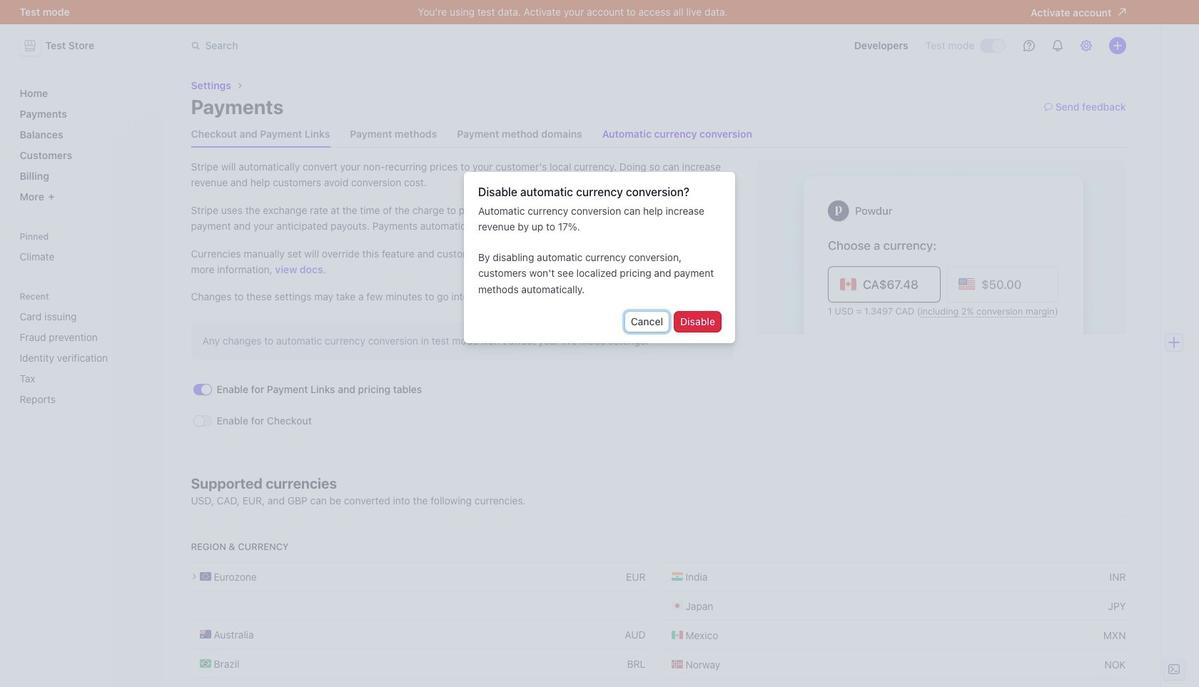 Task type: describe. For each thing, give the bounding box(es) containing it.
1 recent element from the top
[[14, 291, 154, 411]]

a customer in canada views a price localized from usd to cad image
[[757, 159, 1126, 335]]

eu image
[[200, 571, 211, 583]]

core navigation links element
[[14, 81, 154, 209]]

mx image
[[672, 630, 683, 641]]

no image
[[672, 659, 683, 671]]

pinned element
[[14, 231, 154, 268]]



Task type: locate. For each thing, give the bounding box(es) containing it.
br image
[[200, 659, 211, 670]]

tab list
[[191, 121, 1126, 148]]

in image
[[672, 571, 683, 583]]

jp image
[[672, 601, 683, 612]]

2 recent element from the top
[[14, 305, 154, 411]]

None search field
[[182, 32, 585, 59]]

recent element
[[14, 291, 154, 411], [14, 305, 154, 411]]

au image
[[200, 629, 211, 641]]



Task type: vqa. For each thing, say whether or not it's contained in the screenshot.
pricing
no



